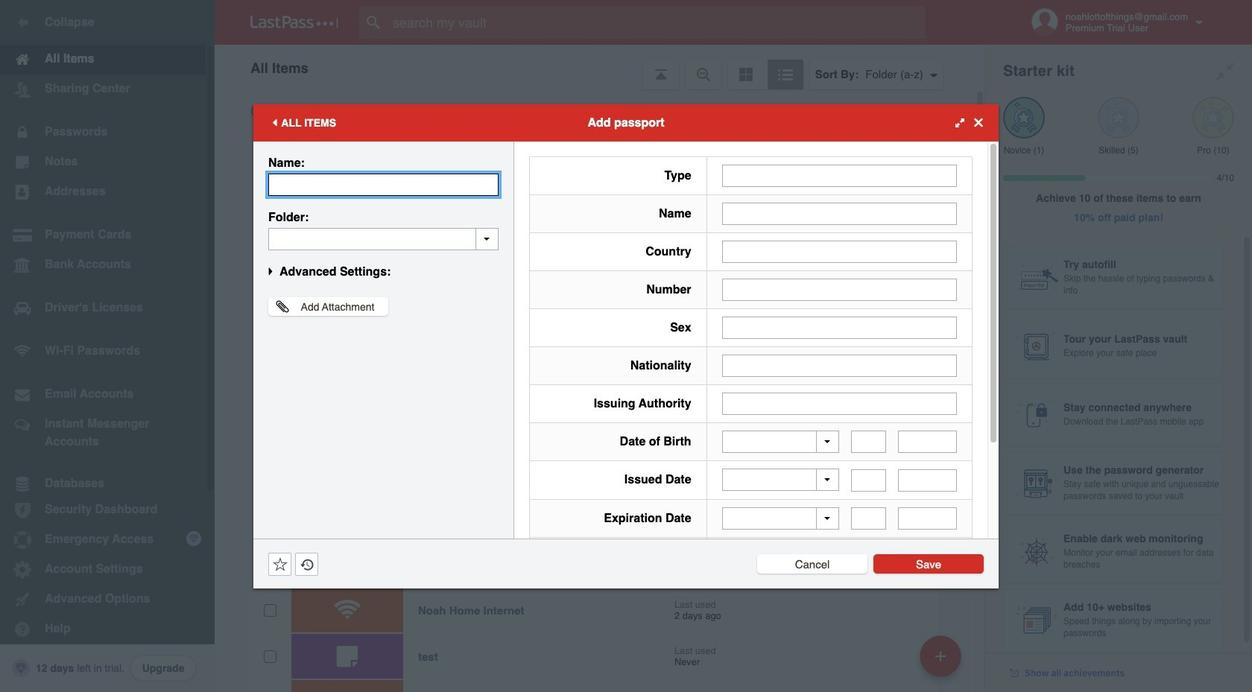 Task type: describe. For each thing, give the bounding box(es) containing it.
Search search field
[[359, 6, 955, 39]]

lastpass image
[[250, 16, 338, 29]]

search my vault text field
[[359, 6, 955, 39]]

main navigation navigation
[[0, 0, 215, 692]]

new item image
[[935, 651, 946, 661]]

new item navigation
[[915, 631, 970, 692]]



Task type: locate. For each thing, give the bounding box(es) containing it.
None text field
[[722, 164, 957, 187], [722, 202, 957, 225], [722, 278, 957, 301], [722, 392, 957, 415], [851, 431, 886, 453], [851, 508, 886, 530], [722, 164, 957, 187], [722, 202, 957, 225], [722, 278, 957, 301], [722, 392, 957, 415], [851, 431, 886, 453], [851, 508, 886, 530]]

dialog
[[253, 104, 999, 646]]

None text field
[[268, 173, 499, 196], [268, 228, 499, 250], [722, 240, 957, 263], [722, 316, 957, 339], [722, 354, 957, 377], [898, 431, 957, 453], [851, 469, 886, 492], [898, 469, 957, 492], [898, 508, 957, 530], [268, 173, 499, 196], [268, 228, 499, 250], [722, 240, 957, 263], [722, 316, 957, 339], [722, 354, 957, 377], [898, 431, 957, 453], [851, 469, 886, 492], [898, 469, 957, 492], [898, 508, 957, 530]]

vault options navigation
[[215, 45, 985, 89]]



